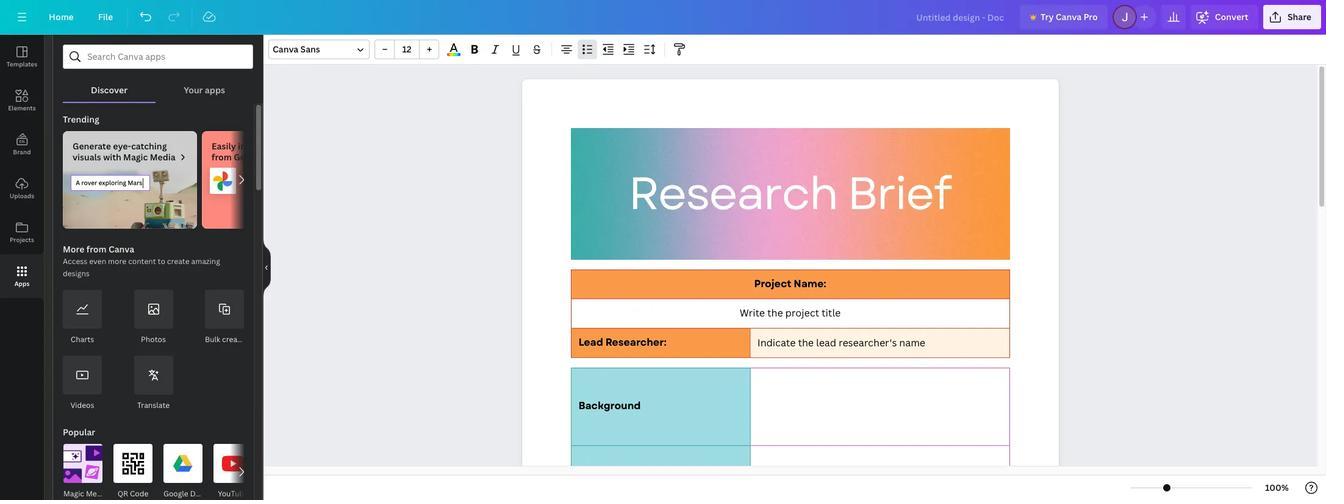 Task type: locate. For each thing, give the bounding box(es) containing it.
color range image
[[447, 53, 460, 56]]

1 vertical spatial media
[[86, 489, 108, 499]]

0 horizontal spatial from
[[86, 243, 106, 255]]

1 horizontal spatial canva
[[273, 43, 298, 55]]

1 vertical spatial google
[[163, 489, 188, 499]]

group
[[375, 40, 439, 59]]

0 horizontal spatial canva
[[109, 243, 134, 255]]

try canva pro
[[1041, 11, 1098, 23]]

media right eye-
[[150, 151, 175, 163]]

1 vertical spatial create
[[222, 334, 244, 345]]

1 horizontal spatial google
[[234, 151, 263, 163]]

easily import your images from google photos
[[212, 140, 318, 163]]

canva inside "button"
[[1056, 11, 1082, 23]]

1 horizontal spatial media
[[150, 151, 175, 163]]

0 horizontal spatial photos
[[141, 334, 166, 345]]

create inside more from canva element
[[222, 334, 244, 345]]

canva sans button
[[268, 40, 370, 59]]

1 horizontal spatial create
[[222, 334, 244, 345]]

Search Canva apps search field
[[87, 45, 229, 68]]

discover
[[91, 84, 128, 96]]

translate
[[137, 400, 170, 411]]

easily
[[212, 140, 236, 152]]

designs
[[63, 268, 90, 279]]

more
[[108, 256, 126, 267]]

1 horizontal spatial from
[[212, 151, 232, 163]]

google
[[234, 151, 263, 163], [163, 489, 188, 499]]

canva up more
[[109, 243, 134, 255]]

1 horizontal spatial magic
[[123, 151, 148, 163]]

share button
[[1263, 5, 1321, 29]]

canva right try
[[1056, 11, 1082, 23]]

100% button
[[1257, 478, 1297, 498]]

photos
[[265, 151, 294, 163], [141, 334, 166, 345]]

0 vertical spatial media
[[150, 151, 175, 163]]

canva left sans
[[273, 43, 298, 55]]

eye-
[[113, 140, 131, 152]]

google drive
[[163, 489, 209, 499]]

google left your
[[234, 151, 263, 163]]

from
[[212, 151, 232, 163], [86, 243, 106, 255]]

photos left bulk
[[141, 334, 166, 345]]

create right bulk
[[222, 334, 244, 345]]

create right to
[[167, 256, 189, 267]]

amazing
[[191, 256, 220, 267]]

Research Brief text field
[[522, 79, 1059, 500]]

0 vertical spatial google
[[234, 151, 263, 163]]

your apps
[[184, 84, 225, 96]]

your apps button
[[156, 69, 253, 102]]

try
[[1041, 11, 1054, 23]]

create
[[167, 256, 189, 267], [222, 334, 244, 345]]

canva inside dropdown button
[[273, 43, 298, 55]]

try canva pro button
[[1020, 5, 1108, 29]]

0 horizontal spatial create
[[167, 256, 189, 267]]

2 horizontal spatial canva
[[1056, 11, 1082, 23]]

0 vertical spatial create
[[167, 256, 189, 267]]

canva
[[1056, 11, 1082, 23], [273, 43, 298, 55], [109, 243, 134, 255]]

photos inside easily import your images from google photos
[[265, 151, 294, 163]]

magic
[[123, 151, 148, 163], [63, 489, 84, 499]]

home
[[49, 11, 74, 23]]

sans
[[300, 43, 320, 55]]

Design title text field
[[907, 5, 1015, 29]]

1 vertical spatial magic
[[63, 489, 84, 499]]

from inside easily import your images from google photos
[[212, 151, 232, 163]]

textbox with the sentence, 'a rover exploring mars' over an image of a rover exploring mars image
[[63, 168, 197, 229]]

1 vertical spatial photos
[[141, 334, 166, 345]]

2 vertical spatial canva
[[109, 243, 134, 255]]

brand button
[[0, 123, 44, 167]]

0 vertical spatial photos
[[265, 151, 294, 163]]

magic right with
[[123, 151, 148, 163]]

elements
[[8, 104, 36, 112]]

visuals
[[73, 151, 101, 163]]

trending
[[63, 113, 99, 125]]

templates button
[[0, 35, 44, 79]]

from left import
[[212, 151, 232, 163]]

projects
[[10, 235, 34, 244]]

magic inside generate eye-catching visuals with magic media
[[123, 151, 148, 163]]

0 horizontal spatial google
[[163, 489, 188, 499]]

magic media
[[63, 489, 108, 499]]

0 vertical spatial magic
[[123, 151, 148, 163]]

convert button
[[1191, 5, 1258, 29]]

projects button
[[0, 210, 44, 254]]

qr
[[118, 489, 128, 499]]

0 vertical spatial canva
[[1056, 11, 1082, 23]]

google left the drive
[[163, 489, 188, 499]]

0 vertical spatial from
[[212, 151, 232, 163]]

qr code
[[118, 489, 148, 499]]

from up even
[[86, 243, 106, 255]]

create inside more from canva access even more content to create amazing designs
[[167, 256, 189, 267]]

pro
[[1084, 11, 1098, 23]]

magic left qr
[[63, 489, 84, 499]]

1 vertical spatial canva
[[273, 43, 298, 55]]

media
[[150, 151, 175, 163], [86, 489, 108, 499]]

elements button
[[0, 79, 44, 123]]

0 horizontal spatial media
[[86, 489, 108, 499]]

1 horizontal spatial photos
[[265, 151, 294, 163]]

canva sans
[[273, 43, 320, 55]]

1 vertical spatial from
[[86, 243, 106, 255]]

media left qr
[[86, 489, 108, 499]]

photos up "the google photos logo is positioned on the left side. to the right of the logo, there is a grid containing four images. these images display colorful shoes, shirts, or chairs."
[[265, 151, 294, 163]]

discover button
[[63, 69, 156, 102]]

home link
[[39, 5, 83, 29]]

templates
[[7, 60, 37, 68]]



Task type: describe. For each thing, give the bounding box(es) containing it.
research
[[628, 161, 837, 227]]

content
[[128, 256, 156, 267]]

popular
[[63, 426, 95, 438]]

hide image
[[263, 238, 271, 297]]

drive
[[190, 489, 209, 499]]

images
[[289, 140, 318, 152]]

generate eye-catching visuals with magic media
[[73, 140, 175, 163]]

videos
[[70, 400, 94, 411]]

more
[[63, 243, 84, 255]]

your
[[268, 140, 287, 152]]

code
[[130, 489, 148, 499]]

access
[[63, 256, 87, 267]]

to
[[158, 256, 165, 267]]

from inside more from canva access even more content to create amazing designs
[[86, 243, 106, 255]]

research brief
[[628, 161, 951, 227]]

bulk
[[205, 334, 220, 345]]

more from canva access even more content to create amazing designs
[[63, 243, 220, 279]]

file
[[98, 11, 113, 23]]

media inside generate eye-catching visuals with magic media
[[150, 151, 175, 163]]

0 horizontal spatial magic
[[63, 489, 84, 499]]

photos inside more from canva element
[[141, 334, 166, 345]]

youtube
[[218, 489, 248, 499]]

convert
[[1215, 11, 1249, 23]]

uploads button
[[0, 167, 44, 210]]

apps button
[[0, 254, 44, 298]]

with
[[103, 151, 121, 163]]

side panel tab list
[[0, 35, 44, 298]]

google inside easily import your images from google photos
[[234, 151, 263, 163]]

– – number field
[[398, 43, 415, 55]]

main menu bar
[[0, 0, 1326, 35]]

charts
[[71, 334, 94, 345]]

catching
[[131, 140, 167, 152]]

brand
[[13, 148, 31, 156]]

share
[[1288, 11, 1312, 23]]

even
[[89, 256, 106, 267]]

the google photos logo is positioned on the left side. to the right of the logo, there is a grid containing four images. these images display colorful shoes, shirts, or chairs. image
[[202, 168, 336, 229]]

uploads
[[10, 192, 34, 200]]

generate
[[73, 140, 111, 152]]

apps
[[205, 84, 225, 96]]

apps
[[14, 279, 30, 288]]

your
[[184, 84, 203, 96]]

file button
[[88, 5, 123, 29]]

more from canva element
[[63, 290, 244, 412]]

canva inside more from canva access even more content to create amazing designs
[[109, 243, 134, 255]]

brief
[[847, 161, 951, 227]]

bulk create
[[205, 334, 244, 345]]

100%
[[1265, 482, 1289, 494]]

import
[[238, 140, 266, 152]]



Task type: vqa. For each thing, say whether or not it's contained in the screenshot.
eye-
yes



